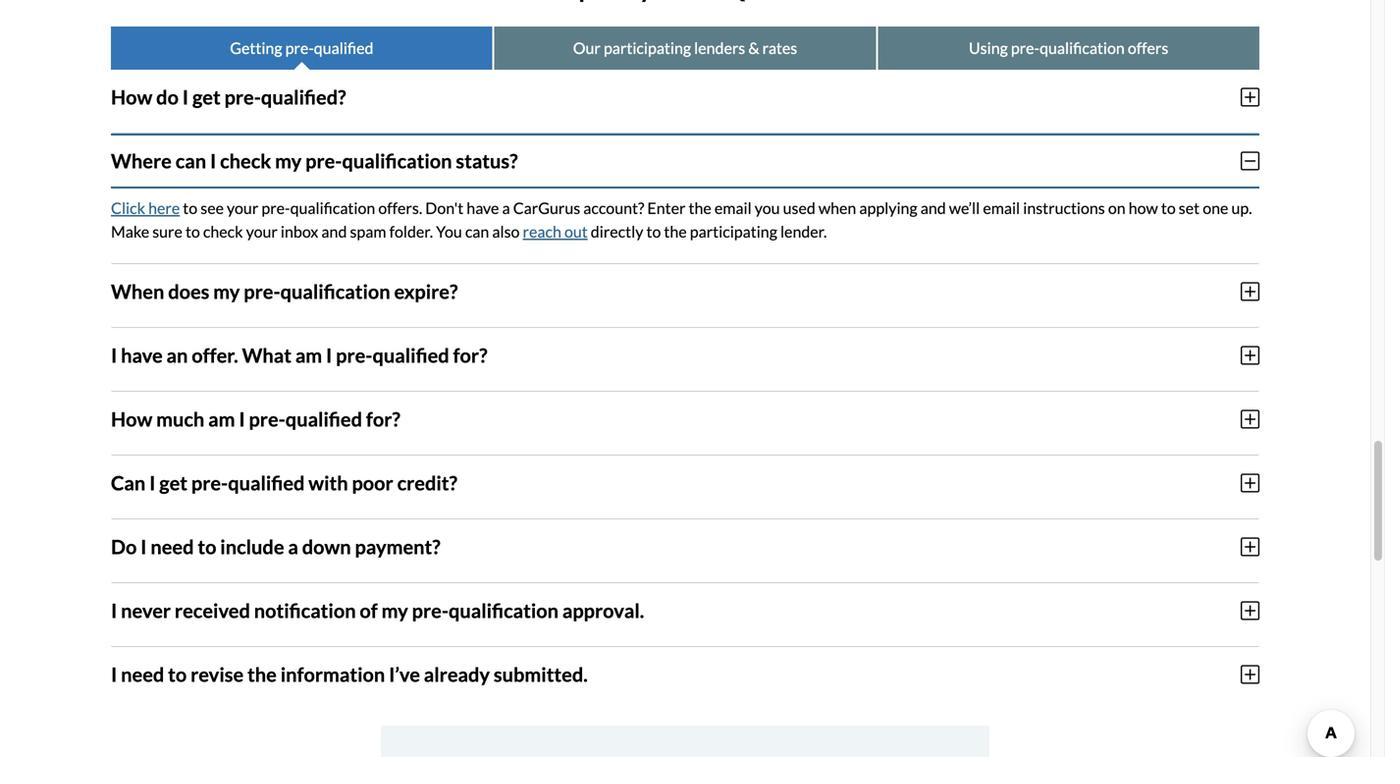 Task type: describe. For each thing, give the bounding box(es) containing it.
also
[[493, 222, 520, 241]]

minus square image
[[1241, 150, 1260, 172]]

the for i need to revise the information i've already submitted.
[[248, 663, 277, 687]]

an
[[167, 344, 188, 367]]

how for how much am i pre-qualified for?
[[111, 408, 153, 431]]

pre- right what
[[336, 344, 373, 367]]

offers.
[[379, 199, 423, 218]]

1 vertical spatial your
[[246, 222, 278, 241]]

qualification inside dropdown button
[[342, 149, 452, 173]]

plus square image inside when does my pre-qualification expire? button
[[1241, 281, 1260, 303]]

see
[[201, 199, 224, 218]]

folder.
[[390, 222, 433, 241]]

pre- inside "to see your pre-qualification offers. don't have a cargurus account? enter the email you used when applying and we'll email instructions on how to set one up. make sure to check your inbox and spam folder. you can also"
[[262, 199, 290, 218]]

you
[[755, 199, 780, 218]]

reach
[[523, 222, 562, 241]]

already
[[424, 663, 490, 687]]

how
[[1129, 199, 1159, 218]]

plus square image for down
[[1241, 536, 1260, 558]]

how do i get pre-qualified?
[[111, 86, 346, 109]]

never
[[121, 599, 171, 623]]

i never received notification of my pre-qualification approval. button
[[111, 584, 1260, 639]]

our
[[573, 38, 601, 58]]

when
[[111, 280, 164, 304]]

out
[[565, 222, 588, 241]]

offers
[[1128, 38, 1169, 58]]

to see your pre-qualification offers. don't have a cargurus account? enter the email you used when applying and we'll email instructions on how to set one up. make sure to check your inbox and spam folder. you can also
[[111, 199, 1253, 241]]

am inside button
[[208, 408, 235, 431]]

down
[[302, 535, 351, 559]]

our participating lenders & rates button
[[495, 27, 877, 70]]

can i get pre-qualified with poor credit? button
[[111, 456, 1260, 511]]

getting pre-qualified tab panel
[[111, 70, 1260, 710]]

enter
[[648, 199, 686, 218]]

notification
[[254, 599, 356, 623]]

qualified inside frequently asked questions tab list
[[314, 38, 374, 58]]

cargurus
[[513, 199, 581, 218]]

do i need to include a down payment? button
[[111, 520, 1260, 575]]

i have an offer. what am i pre-qualified for? button
[[111, 328, 1260, 383]]

does
[[168, 280, 210, 304]]

participating inside button
[[604, 38, 692, 58]]

spam
[[350, 222, 387, 241]]

where
[[111, 149, 172, 173]]

how much am i pre-qualified for? button
[[111, 392, 1260, 447]]

pre- inside dropdown button
[[306, 149, 342, 173]]

received
[[175, 599, 250, 623]]

how do i get pre-qualified? button
[[111, 70, 1260, 125]]

i need to revise the information i've already submitted.
[[111, 663, 588, 687]]

here
[[148, 199, 180, 218]]

to down enter
[[647, 222, 661, 241]]

offer.
[[192, 344, 238, 367]]

to left the see
[[183, 199, 198, 218]]

click here
[[111, 199, 180, 218]]

i never received notification of my pre-qualification approval.
[[111, 599, 645, 623]]

up.
[[1232, 199, 1253, 218]]

of
[[360, 599, 378, 623]]

&
[[749, 38, 760, 58]]

plus square image inside how do i get pre-qualified? button
[[1241, 87, 1260, 108]]

my inside dropdown button
[[275, 149, 302, 173]]

pre- right getting
[[285, 38, 314, 58]]

the inside "to see your pre-qualification offers. don't have a cargurus account? enter the email you used when applying and we'll email instructions on how to set one up. make sure to check your inbox and spam folder. you can also"
[[689, 199, 712, 218]]

qualified down expire?
[[373, 344, 450, 367]]

getting
[[230, 38, 282, 58]]

reach out link
[[523, 222, 588, 241]]

lender.
[[781, 222, 828, 241]]

set
[[1180, 199, 1200, 218]]

1 horizontal spatial get
[[192, 86, 221, 109]]

can i get pre-qualified with poor credit?
[[111, 472, 458, 495]]

qualification inside button
[[1040, 38, 1125, 58]]

do
[[111, 535, 137, 559]]

qualified?
[[261, 86, 346, 109]]

reach out directly to the participating lender.
[[523, 222, 828, 241]]

a inside "to see your pre-qualification offers. don't have a cargurus account? enter the email you used when applying and we'll email instructions on how to set one up. make sure to check your inbox and spam folder. you can also"
[[502, 199, 510, 218]]

the for reach out directly to the participating lender.
[[664, 222, 687, 241]]

participating inside getting pre-qualified tab panel
[[690, 222, 778, 241]]

don't
[[426, 199, 464, 218]]

pre- down what
[[249, 408, 286, 431]]

with
[[309, 472, 348, 495]]

sure
[[152, 222, 183, 241]]

inbox
[[281, 222, 319, 241]]



Task type: vqa. For each thing, say whether or not it's contained in the screenshot.
The for I need to revise the information I've already submitted.
yes



Task type: locate. For each thing, give the bounding box(es) containing it.
6 plus square image from the top
[[1241, 600, 1260, 622]]

need down never
[[121, 663, 164, 687]]

revise
[[191, 663, 244, 687]]

1 vertical spatial my
[[213, 280, 240, 304]]

0 vertical spatial am
[[295, 344, 322, 367]]

plus square image inside how much am i pre-qualified for? button
[[1241, 409, 1260, 430]]

need inside 'i need to revise the information i've already submitted.' button
[[121, 663, 164, 687]]

submitted.
[[494, 663, 588, 687]]

plus square image for poor
[[1241, 473, 1260, 494]]

for? down expire?
[[453, 344, 488, 367]]

the inside button
[[248, 663, 277, 687]]

0 vertical spatial have
[[467, 199, 499, 218]]

lenders
[[695, 38, 746, 58]]

0 vertical spatial my
[[275, 149, 302, 173]]

the right the revise
[[248, 663, 277, 687]]

how for how do i get pre-qualified?
[[111, 86, 153, 109]]

qualified up with
[[286, 408, 362, 431]]

i have an offer. what am i pre-qualified for?
[[111, 344, 488, 367]]

1 horizontal spatial email
[[984, 199, 1021, 218]]

one
[[1203, 199, 1229, 218]]

when
[[819, 199, 857, 218]]

for? inside button
[[453, 344, 488, 367]]

to left the revise
[[168, 663, 187, 687]]

0 vertical spatial can
[[176, 149, 206, 173]]

am
[[295, 344, 322, 367], [208, 408, 235, 431]]

poor
[[352, 472, 394, 495]]

2 email from the left
[[984, 199, 1021, 218]]

qualified inside button
[[286, 408, 362, 431]]

am right much
[[208, 408, 235, 431]]

qualification left offers
[[1040, 38, 1125, 58]]

how inside button
[[111, 86, 153, 109]]

1 plus square image from the top
[[1241, 345, 1260, 366]]

can inside dropdown button
[[176, 149, 206, 173]]

plus square image for i need to revise the information i've already submitted.
[[1241, 664, 1260, 686]]

approval.
[[563, 599, 645, 623]]

0 vertical spatial participating
[[604, 38, 692, 58]]

plus square image inside i have an offer. what am i pre-qualified for? button
[[1241, 345, 1260, 366]]

1 horizontal spatial for?
[[453, 344, 488, 367]]

have up "also"
[[467, 199, 499, 218]]

0 horizontal spatial email
[[715, 199, 752, 218]]

you
[[436, 222, 462, 241]]

i inside dropdown button
[[210, 149, 216, 173]]

4 plus square image from the top
[[1241, 473, 1260, 494]]

plus square image
[[1241, 87, 1260, 108], [1241, 281, 1260, 303], [1241, 409, 1260, 430], [1241, 473, 1260, 494], [1241, 536, 1260, 558], [1241, 600, 1260, 622]]

using
[[969, 38, 1009, 58]]

your left inbox
[[246, 222, 278, 241]]

email left the "you"
[[715, 199, 752, 218]]

3 plus square image from the top
[[1241, 409, 1260, 430]]

expire?
[[394, 280, 458, 304]]

your
[[227, 199, 259, 218], [246, 222, 278, 241]]

1 horizontal spatial and
[[921, 199, 947, 218]]

1 vertical spatial the
[[664, 222, 687, 241]]

check inside dropdown button
[[220, 149, 271, 173]]

can inside "to see your pre-qualification offers. don't have a cargurus account? enter the email you used when applying and we'll email instructions on how to set one up. make sure to check your inbox and spam folder. you can also"
[[465, 222, 489, 241]]

am right what
[[295, 344, 322, 367]]

2 plus square image from the top
[[1241, 664, 1260, 686]]

1 horizontal spatial have
[[467, 199, 499, 218]]

to
[[183, 199, 198, 218], [1162, 199, 1176, 218], [186, 222, 200, 241], [647, 222, 661, 241], [198, 535, 217, 559], [168, 663, 187, 687]]

2 horizontal spatial my
[[382, 599, 408, 623]]

1 vertical spatial need
[[121, 663, 164, 687]]

qualification
[[1040, 38, 1125, 58], [342, 149, 452, 173], [290, 199, 376, 218], [281, 280, 391, 304], [449, 599, 559, 623]]

1 horizontal spatial the
[[664, 222, 687, 241]]

0 vertical spatial how
[[111, 86, 153, 109]]

pre- down getting
[[225, 86, 261, 109]]

using pre-qualification offers button
[[878, 27, 1260, 70]]

1 horizontal spatial my
[[275, 149, 302, 173]]

how left do
[[111, 86, 153, 109]]

check down the see
[[203, 222, 243, 241]]

directly
[[591, 222, 644, 241]]

participating
[[604, 38, 692, 58], [690, 222, 778, 241]]

0 vertical spatial need
[[151, 535, 194, 559]]

getting pre-qualified button
[[111, 27, 493, 70]]

make
[[111, 222, 149, 241]]

click here link
[[111, 199, 180, 218]]

to inside "do i need to include a down payment?" button
[[198, 535, 217, 559]]

2 horizontal spatial the
[[689, 199, 712, 218]]

pre- right using
[[1012, 38, 1040, 58]]

0 horizontal spatial am
[[208, 408, 235, 431]]

plus square image for pre-
[[1241, 600, 1260, 622]]

0 horizontal spatial for?
[[366, 408, 401, 431]]

pre- down qualified?
[[306, 149, 342, 173]]

and left spam
[[322, 222, 347, 241]]

get right can at the bottom
[[159, 472, 188, 495]]

plus square image for for?
[[1241, 409, 1260, 430]]

qualification inside "to see your pre-qualification offers. don't have a cargurus account? enter the email you used when applying and we'll email instructions on how to set one up. make sure to check your inbox and spam folder. you can also"
[[290, 199, 376, 218]]

credit?
[[397, 472, 458, 495]]

5 plus square image from the top
[[1241, 536, 1260, 558]]

0 vertical spatial and
[[921, 199, 947, 218]]

check up the see
[[220, 149, 271, 173]]

1 how from the top
[[111, 86, 153, 109]]

my right the of at the bottom of page
[[382, 599, 408, 623]]

a up "also"
[[502, 199, 510, 218]]

pre- down much
[[191, 472, 228, 495]]

qualification up offers. at the top of the page
[[342, 149, 452, 173]]

the down enter
[[664, 222, 687, 241]]

your right the see
[[227, 199, 259, 218]]

a left down
[[288, 535, 298, 559]]

when does my pre-qualification expire?
[[111, 280, 458, 304]]

status?
[[456, 149, 518, 173]]

applying
[[860, 199, 918, 218]]

when does my pre-qualification expire? button
[[111, 264, 1260, 319]]

plus square image inside the i never received notification of my pre-qualification approval. button
[[1241, 600, 1260, 622]]

to left set
[[1162, 199, 1176, 218]]

qualified
[[314, 38, 374, 58], [373, 344, 450, 367], [286, 408, 362, 431], [228, 472, 305, 495]]

used
[[783, 199, 816, 218]]

my down qualified?
[[275, 149, 302, 173]]

frequently asked questions tab list
[[111, 27, 1260, 70]]

account?
[[584, 199, 645, 218]]

to left include
[[198, 535, 217, 559]]

0 horizontal spatial and
[[322, 222, 347, 241]]

on
[[1109, 199, 1126, 218]]

i've
[[389, 663, 420, 687]]

1 vertical spatial a
[[288, 535, 298, 559]]

have inside "to see your pre-qualification offers. don't have a cargurus account? enter the email you used when applying and we'll email instructions on how to set one up. make sure to check your inbox and spam folder. you can also"
[[467, 199, 499, 218]]

how inside button
[[111, 408, 153, 431]]

participating right our
[[604, 38, 692, 58]]

using pre-qualification offers
[[969, 38, 1169, 58]]

check
[[220, 149, 271, 173], [203, 222, 243, 241]]

need inside "do i need to include a down payment?" button
[[151, 535, 194, 559]]

get right do
[[192, 86, 221, 109]]

get
[[192, 86, 221, 109], [159, 472, 188, 495]]

qualification down spam
[[281, 280, 391, 304]]

1 vertical spatial check
[[203, 222, 243, 241]]

0 horizontal spatial the
[[248, 663, 277, 687]]

pre- right the of at the bottom of page
[[412, 599, 449, 623]]

0 horizontal spatial get
[[159, 472, 188, 495]]

1 vertical spatial how
[[111, 408, 153, 431]]

1 horizontal spatial a
[[502, 199, 510, 218]]

1 vertical spatial plus square image
[[1241, 664, 1260, 686]]

i
[[183, 86, 189, 109], [210, 149, 216, 173], [111, 344, 117, 367], [326, 344, 332, 367], [239, 408, 245, 431], [149, 472, 156, 495], [141, 535, 147, 559], [111, 599, 117, 623], [111, 663, 117, 687]]

have
[[467, 199, 499, 218], [121, 344, 163, 367]]

my right does
[[213, 280, 240, 304]]

and
[[921, 199, 947, 218], [322, 222, 347, 241]]

pre-
[[285, 38, 314, 58], [1012, 38, 1040, 58], [225, 86, 261, 109], [306, 149, 342, 173], [262, 199, 290, 218], [244, 280, 281, 304], [336, 344, 373, 367], [249, 408, 286, 431], [191, 472, 228, 495], [412, 599, 449, 623]]

1 horizontal spatial can
[[465, 222, 489, 241]]

0 vertical spatial a
[[502, 199, 510, 218]]

1 vertical spatial have
[[121, 344, 163, 367]]

for? inside button
[[366, 408, 401, 431]]

for? up poor
[[366, 408, 401, 431]]

to inside 'i need to revise the information i've already submitted.' button
[[168, 663, 187, 687]]

much
[[156, 408, 205, 431]]

plus square image inside "do i need to include a down payment?" button
[[1241, 536, 1260, 558]]

participating down the "you"
[[690, 222, 778, 241]]

check inside "to see your pre-qualification offers. don't have a cargurus account? enter the email you used when applying and we'll email instructions on how to set one up. make sure to check your inbox and spam folder. you can also"
[[203, 222, 243, 241]]

0 vertical spatial check
[[220, 149, 271, 173]]

2 plus square image from the top
[[1241, 281, 1260, 303]]

pre- up what
[[244, 280, 281, 304]]

qualification up inbox
[[290, 199, 376, 218]]

payment?
[[355, 535, 441, 559]]

pre- up inbox
[[262, 199, 290, 218]]

our participating lenders & rates
[[573, 38, 798, 58]]

0 horizontal spatial my
[[213, 280, 240, 304]]

0 vertical spatial plus square image
[[1241, 345, 1260, 366]]

0 vertical spatial the
[[689, 199, 712, 218]]

0 horizontal spatial have
[[121, 344, 163, 367]]

2 vertical spatial the
[[248, 663, 277, 687]]

have left the 'an'
[[121, 344, 163, 367]]

0 horizontal spatial can
[[176, 149, 206, 173]]

rates
[[763, 38, 798, 58]]

2 how from the top
[[111, 408, 153, 431]]

and left "we'll"
[[921, 199, 947, 218]]

plus square image for i have an offer. what am i pre-qualified for?
[[1241, 345, 1260, 366]]

how
[[111, 86, 153, 109], [111, 408, 153, 431]]

need right do in the left of the page
[[151, 535, 194, 559]]

do i need to include a down payment?
[[111, 535, 441, 559]]

1 vertical spatial and
[[322, 222, 347, 241]]

1 vertical spatial can
[[465, 222, 489, 241]]

1 vertical spatial for?
[[366, 408, 401, 431]]

what
[[242, 344, 292, 367]]

1 horizontal spatial am
[[295, 344, 322, 367]]

where can i check my pre-qualification status?
[[111, 149, 518, 173]]

1 vertical spatial participating
[[690, 222, 778, 241]]

information
[[281, 663, 385, 687]]

getting pre-qualified
[[230, 38, 374, 58]]

plus square image
[[1241, 345, 1260, 366], [1241, 664, 1260, 686]]

0 vertical spatial get
[[192, 86, 221, 109]]

qualified inside button
[[228, 472, 305, 495]]

to right sure
[[186, 222, 200, 241]]

can
[[111, 472, 146, 495]]

am inside button
[[295, 344, 322, 367]]

0 vertical spatial your
[[227, 199, 259, 218]]

0 horizontal spatial a
[[288, 535, 298, 559]]

0 vertical spatial for?
[[453, 344, 488, 367]]

click
[[111, 199, 145, 218]]

email
[[715, 199, 752, 218], [984, 199, 1021, 218]]

email right "we'll"
[[984, 199, 1021, 218]]

can right you in the left top of the page
[[465, 222, 489, 241]]

a inside "do i need to include a down payment?" button
[[288, 535, 298, 559]]

qualification up submitted.
[[449, 599, 559, 623]]

a
[[502, 199, 510, 218], [288, 535, 298, 559]]

how left much
[[111, 408, 153, 431]]

can right 'where'
[[176, 149, 206, 173]]

plus square image inside can i get pre-qualified with poor credit? button
[[1241, 473, 1260, 494]]

1 plus square image from the top
[[1241, 87, 1260, 108]]

do
[[156, 86, 179, 109]]

instructions
[[1024, 199, 1106, 218]]

qualified up qualified?
[[314, 38, 374, 58]]

we'll
[[950, 199, 981, 218]]

i need to revise the information i've already submitted. button
[[111, 647, 1260, 702]]

how much am i pre-qualified for?
[[111, 408, 401, 431]]

1 vertical spatial get
[[159, 472, 188, 495]]

include
[[220, 535, 284, 559]]

plus square image inside 'i need to revise the information i've already submitted.' button
[[1241, 664, 1260, 686]]

2 vertical spatial my
[[382, 599, 408, 623]]

where can i check my pre-qualification status? button
[[111, 134, 1260, 189]]

1 email from the left
[[715, 199, 752, 218]]

can
[[176, 149, 206, 173], [465, 222, 489, 241]]

have inside button
[[121, 344, 163, 367]]

the right enter
[[689, 199, 712, 218]]

1 vertical spatial am
[[208, 408, 235, 431]]

the
[[689, 199, 712, 218], [664, 222, 687, 241], [248, 663, 277, 687]]

qualified left with
[[228, 472, 305, 495]]



